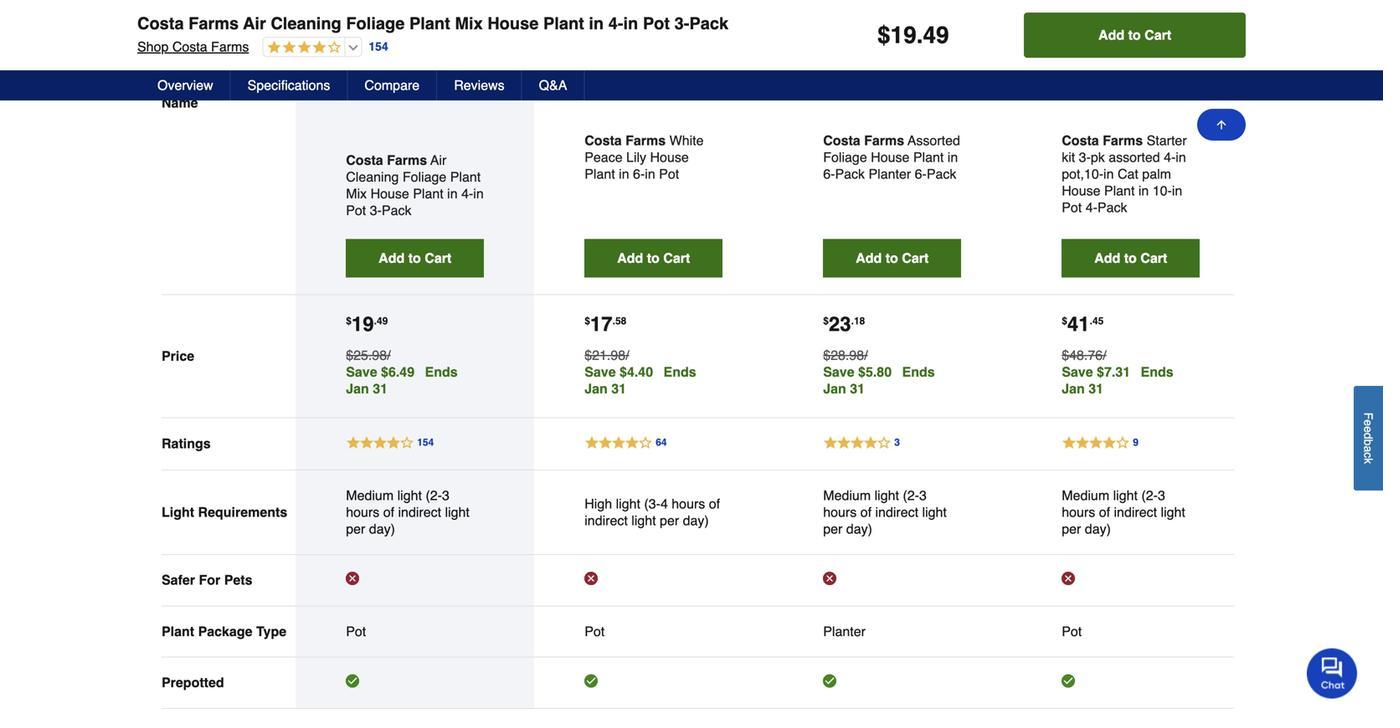 Task type: describe. For each thing, give the bounding box(es) containing it.
10-
[[1153, 183, 1172, 198]]

f
[[1362, 413, 1375, 420]]

save $4.40
[[585, 364, 653, 380]]

heart outline image
[[401, 51, 421, 71]]

(2- for 3rd medium light (2-3 hours of indirect light per day) cell from the right
[[426, 488, 442, 503]]

3 no image from the left
[[823, 572, 837, 585]]

kit
[[1062, 149, 1075, 165]]

medium for 3rd medium light (2-3 hours of indirect light per day) cell from the left
[[1062, 488, 1109, 503]]

peace
[[585, 149, 623, 165]]

medium light (2-3 hours of indirect light per day) for 3rd medium light (2-3 hours of indirect light per day) cell from the left
[[1062, 488, 1185, 537]]

cart for white peace lily house plant in 6-in pot
[[663, 250, 690, 266]]

to for white peace lily house plant in 6-in pot
[[647, 250, 660, 266]]

plant inside 'starter kit 3-pk assorted 4-in pot,10-in cat palm house plant in 10-in pot 4-pack'
[[1104, 183, 1135, 198]]

$ for save $7.31
[[1062, 315, 1067, 327]]

costa farms air cleaning foliage plant mix house plant in 4-in pot 3-pack item # 1358635 | model # co.fol4.1.gp.pk3
[[132, 7, 723, 45]]

3- inside 'starter kit 3-pk assorted 4-in pot,10-in cat palm house plant in 10-in pot 4-pack'
[[1079, 149, 1091, 165]]

palm
[[1142, 166, 1171, 182]]

cleaning for costa farms air cleaning foliage plant mix house plant in 4-in pot 3-pack
[[271, 14, 341, 33]]

farms up "overview"
[[188, 14, 239, 33]]

assorted
[[1109, 149, 1160, 165]]

hours for 3rd medium light (2-3 hours of indirect light per day) cell from the right
[[346, 504, 379, 520]]

add to cart button for air cleaning foliage plant mix house plant in 4-in pot 3-pack
[[346, 239, 484, 277]]

shop costa farms down 1358635
[[132, 53, 244, 69]]

lily
[[626, 149, 646, 165]]

2 e from the top
[[1362, 426, 1375, 433]]

pot inside the air cleaning foliage plant mix house plant in 4-in pot 3-pack
[[346, 203, 366, 218]]

add for air cleaning foliage plant mix house plant in 4-in pot 3-pack
[[379, 250, 405, 266]]

save for 19
[[346, 364, 377, 380]]

mix for costa farms air cleaning foliage plant mix house plant in 4-in pot 3-pack
[[455, 14, 483, 33]]

save for 23
[[823, 364, 854, 380]]

pk
[[1091, 149, 1105, 165]]

costa farms for 3-
[[1062, 133, 1143, 148]]

23
[[829, 313, 851, 336]]

4- inside the costa farms air cleaning foliage plant mix house plant in 4-in pot 3-pack item # 1358635 | model # co.fol4.1.gp.pk3
[[603, 7, 618, 26]]

3 for second medium light (2-3 hours of indirect light per day) cell from the left
[[919, 488, 927, 503]]

ends for 41
[[1141, 364, 1173, 380]]

package
[[198, 624, 252, 639]]

3 yes image from the left
[[1062, 674, 1075, 688]]

farms down |
[[206, 53, 244, 69]]

/ for 19
[[387, 347, 391, 363]]

$ for save $5.80
[[823, 315, 829, 327]]

house inside white peace lily house plant in 6-in pot
[[650, 149, 689, 165]]

of for high light (3-4 hours of indirect light per day) cell
[[709, 496, 720, 511]]

$4.40
[[620, 364, 653, 380]]

planter cell
[[823, 623, 961, 640]]

pot inside the costa farms air cleaning foliage plant mix house plant in 4-in pot 3-pack item # 1358635 | model # co.fol4.1.gp.pk3
[[638, 7, 665, 26]]

add to cart button for white peace lily house plant in 6-in pot
[[585, 239, 723, 277]]

chat invite button image
[[1307, 648, 1358, 699]]

high light (3-4 hours of indirect light per day)
[[585, 496, 720, 528]]

d
[[1362, 433, 1375, 439]]

item number 1 3 5 8 6 3 5 and model number c o . f o l 4 . 1 . g p . p k 3 element
[[132, 30, 1251, 47]]

(3-
[[644, 496, 660, 511]]

3 for 3rd medium light (2-3 hours of indirect light per day) cell from the left
[[1158, 488, 1165, 503]]

yes image
[[823, 674, 837, 688]]

$ 17 . 58
[[585, 313, 626, 336]]

add for assorted foliage house plant in 6-pack planter 6-pack
[[856, 250, 882, 266]]

compare
[[365, 77, 420, 93]]

6- inside white peace lily house plant in 6-in pot
[[633, 166, 645, 182]]

jan for 17
[[585, 381, 608, 396]]

31 for 23
[[850, 381, 865, 396]]

1 yes image from the left
[[346, 674, 359, 688]]

$ for save $6.49
[[346, 315, 352, 327]]

$7.31
[[1097, 364, 1130, 380]]

2 6- from the left
[[823, 166, 835, 182]]

shop up "overview"
[[137, 39, 169, 54]]

154 left heart outline icon
[[369, 40, 388, 53]]

hours for second medium light (2-3 hours of indirect light per day) cell from the left
[[823, 504, 857, 520]]

to for assorted foliage house plant in 6-pack planter 6-pack
[[885, 250, 898, 266]]

planter inside cell
[[823, 624, 866, 639]]

save for 17
[[585, 364, 616, 380]]

name
[[162, 95, 198, 111]]

4- inside the air cleaning foliage plant mix house plant in 4-in pot 3-pack
[[461, 186, 473, 201]]

planter inside assorted foliage house plant in 6-pack planter 6-pack
[[869, 166, 911, 182]]

prepotted
[[162, 675, 224, 690]]

requirements
[[198, 504, 287, 520]]

. for save $6.49
[[374, 315, 377, 327]]

$21.98 /
[[585, 347, 629, 363]]

high light (3-4 hours of indirect light per day) cell
[[585, 496, 723, 529]]

k
[[1362, 458, 1375, 464]]

$ 23 . 18
[[823, 313, 865, 336]]

price
[[162, 348, 194, 364]]

. for save $4.40
[[612, 315, 615, 327]]

safer for pets
[[162, 572, 252, 588]]

/ for 41
[[1103, 347, 1106, 363]]

q&a button
[[522, 70, 585, 100]]

plant inside white peace lily house plant in 6-in pot
[[585, 166, 615, 182]]

shop costa farms up "overview"
[[137, 39, 249, 54]]

plant package type
[[162, 624, 286, 639]]

mix inside the air cleaning foliage plant mix house plant in 4-in pot 3-pack
[[346, 186, 367, 201]]

light requirements
[[162, 504, 287, 520]]

3- inside the air cleaning foliage plant mix house plant in 4-in pot 3-pack
[[370, 203, 382, 218]]

foliage inside the costa farms air cleaning foliage plant mix house plant in 4-in pot 3-pack item # 1358635 | model # co.fol4.1.gp.pk3
[[341, 7, 400, 26]]

$21.98
[[585, 347, 626, 363]]

to for air cleaning foliage plant mix house plant in 4-in pot 3-pack
[[408, 250, 421, 266]]

specifications button
[[231, 70, 348, 100]]

starter
[[1147, 133, 1187, 148]]

pot,10-
[[1062, 166, 1103, 182]]

pack inside the costa farms air cleaning foliage plant mix house plant in 4-in pot 3-pack item # 1358635 | model # co.fol4.1.gp.pk3
[[684, 7, 723, 26]]

$5.80
[[858, 364, 892, 380]]

pack inside 'starter kit 3-pk assorted 4-in pot,10-in cat palm house plant in 10-in pot 4-pack'
[[1097, 200, 1127, 215]]

pot inside 'starter kit 3-pk assorted 4-in pot,10-in cat palm house plant in 10-in pot 4-pack'
[[1062, 200, 1082, 215]]

high
[[585, 496, 612, 511]]

3 for 3rd medium light (2-3 hours of indirect light per day) cell from the right
[[442, 488, 449, 503]]

1 medium light (2-3 hours of indirect light per day) cell from the left
[[346, 487, 484, 537]]

per for 3rd medium light (2-3 hours of indirect light per day) cell from the right
[[346, 521, 365, 537]]

$48.76 /
[[1062, 347, 1106, 363]]

(2- for second medium light (2-3 hours of indirect light per day) cell from the left
[[903, 488, 919, 503]]

indirect for second medium light (2-3 hours of indirect light per day) cell from the left
[[875, 504, 918, 520]]

f e e d b a c k button
[[1354, 386, 1383, 491]]

2 # from the left
[[256, 32, 263, 45]]

costa farms for lily
[[585, 133, 666, 148]]

house inside assorted foliage house plant in 6-pack planter 6-pack
[[871, 149, 910, 165]]

17
[[590, 313, 612, 336]]

jan for 19
[[346, 381, 369, 396]]

3- inside the costa farms air cleaning foliage plant mix house plant in 4-in pot 3-pack item # 1358635 | model # co.fol4.1.gp.pk3
[[669, 7, 684, 26]]

day) for 3rd medium light (2-3 hours of indirect light per day) cell from the right
[[369, 521, 395, 537]]

overview
[[157, 77, 213, 93]]

q&a
[[539, 77, 567, 93]]

2 no image from the left
[[585, 572, 598, 585]]

assorted
[[908, 133, 960, 148]]

save $7.31
[[1062, 364, 1130, 380]]

4
[[660, 496, 668, 511]]

type
[[256, 624, 286, 639]]

1 e from the top
[[1362, 420, 1375, 426]]

reviews button
[[437, 70, 522, 100]]

shop down item
[[132, 53, 164, 69]]

indirect for high light (3-4 hours of indirect light per day) cell
[[585, 513, 628, 528]]

of for second medium light (2-3 hours of indirect light per day) cell from the left
[[860, 504, 872, 520]]

reviews
[[454, 77, 505, 93]]

air cleaning foliage plant mix house plant in 4-in pot 3-pack
[[346, 152, 484, 218]]

a
[[1362, 446, 1375, 452]]

costa farms air cleaning foliage plant mix house plant in 4-in pot 3-pack
[[137, 14, 728, 33]]

ratings
[[162, 436, 211, 451]]

medium light (2-3 hours of indirect light per day) for 3rd medium light (2-3 hours of indirect light per day) cell from the right
[[346, 488, 470, 537]]

ends jan 31 for 17
[[585, 364, 696, 396]]

b
[[1362, 439, 1375, 446]]

$25.98
[[346, 347, 387, 363]]

safer
[[162, 572, 195, 588]]

per for second medium light (2-3 hours of indirect light per day) cell from the left
[[823, 521, 842, 537]]

starter kit 3-pk assorted 4-in pot,10-in cat palm house plant in 10-in pot 4-pack
[[1062, 133, 1187, 215]]

jan for 23
[[823, 381, 846, 396]]

31 for 17
[[611, 381, 626, 396]]

. for save $7.31
[[1090, 315, 1092, 327]]



Task type: locate. For each thing, give the bounding box(es) containing it.
save down $25.98
[[346, 364, 377, 380]]

co.fol4.1.gp.pk3
[[263, 32, 367, 45]]

1 horizontal spatial 6-
[[823, 166, 835, 182]]

2 ends jan 31 from the left
[[585, 364, 696, 396]]

$ inside $ 19 . 49
[[346, 315, 352, 327]]

f e e d b a c k
[[1362, 413, 1375, 464]]

cart for assorted foliage house plant in 6-pack planter 6-pack
[[902, 250, 929, 266]]

ends right the $5.80
[[902, 364, 935, 380]]

1 medium light (2-3 hours of indirect light per day) from the left
[[346, 488, 470, 537]]

ends jan 31 down '$28.98 /'
[[823, 364, 935, 396]]

for
[[199, 572, 220, 588]]

ends
[[425, 364, 458, 380], [663, 364, 696, 380], [902, 364, 935, 380], [1141, 364, 1173, 380]]

1 horizontal spatial medium light (2-3 hours of indirect light per day)
[[823, 488, 947, 537]]

1 / from the left
[[387, 347, 391, 363]]

add to cart for air cleaning foliage plant mix house plant in 4-in pot 3-pack
[[379, 250, 451, 266]]

2 (2- from the left
[[903, 488, 919, 503]]

per for high light (3-4 hours of indirect light per day) cell
[[660, 513, 679, 528]]

# right model
[[256, 32, 263, 45]]

costa farms up lily
[[585, 133, 666, 148]]

$ inside $ 17 . 58
[[585, 315, 590, 327]]

45
[[1092, 315, 1104, 327]]

farms down compare button
[[387, 152, 427, 168]]

3 medium from the left
[[1062, 488, 1109, 503]]

planter down assorted
[[869, 166, 911, 182]]

#
[[158, 32, 165, 45], [256, 32, 263, 45]]

air for costa farms air cleaning foliage plant mix house plant in 4-in pot 3-pack item # 1358635 | model # co.fol4.1.gp.pk3
[[238, 7, 261, 26]]

# right item
[[158, 32, 165, 45]]

3 / from the left
[[864, 347, 868, 363]]

3 jan from the left
[[823, 381, 846, 396]]

4 31 from the left
[[1089, 381, 1103, 396]]

$ 41 . 45
[[1062, 313, 1104, 336]]

1 horizontal spatial 3
[[919, 488, 927, 503]]

cleaning for costa farms air cleaning foliage plant mix house plant in 4-in pot 3-pack item # 1358635 | model # co.fol4.1.gp.pk3
[[266, 7, 336, 26]]

per for 3rd medium light (2-3 hours of indirect light per day) cell from the left
[[1062, 521, 1081, 537]]

farms up lily
[[625, 133, 666, 148]]

/ up save $4.40
[[626, 347, 629, 363]]

jan down save $5.80
[[823, 381, 846, 396]]

1 horizontal spatial no image
[[585, 572, 598, 585]]

1 vertical spatial 49
[[377, 315, 388, 327]]

6-
[[633, 166, 645, 182], [823, 166, 835, 182], [915, 166, 927, 182]]

e up b
[[1362, 426, 1375, 433]]

3 ends jan 31 from the left
[[823, 364, 935, 396]]

air
[[238, 7, 261, 26], [243, 14, 266, 33], [430, 152, 446, 168]]

day)
[[683, 513, 709, 528], [369, 521, 395, 537], [846, 521, 872, 537], [1085, 521, 1111, 537]]

costa farms for foliage
[[346, 152, 427, 168]]

1 save from the left
[[346, 364, 377, 380]]

cart for air cleaning foliage plant mix house plant in 4-in pot 3-pack
[[425, 250, 451, 266]]

planter
[[869, 166, 911, 182], [823, 624, 866, 639]]

3 save from the left
[[823, 364, 854, 380]]

1 horizontal spatial pot cell
[[585, 623, 723, 640]]

costa farms for house
[[823, 133, 904, 148]]

4 ends from the left
[[1141, 364, 1173, 380]]

air inside the air cleaning foliage plant mix house plant in 4-in pot 3-pack
[[430, 152, 446, 168]]

0 horizontal spatial 49
[[377, 315, 388, 327]]

2 ends from the left
[[663, 364, 696, 380]]

hours for 3rd medium light (2-3 hours of indirect light per day) cell from the left
[[1062, 504, 1095, 520]]

of inside high light (3-4 hours of indirect light per day)
[[709, 496, 720, 511]]

1 horizontal spatial (2-
[[903, 488, 919, 503]]

light
[[162, 504, 194, 520]]

ends jan 31 for 41
[[1062, 364, 1173, 396]]

save down $48.76
[[1062, 364, 1093, 380]]

ends for 19
[[425, 364, 458, 380]]

49
[[923, 22, 949, 49], [377, 315, 388, 327]]

farms
[[183, 7, 234, 26], [188, 14, 239, 33], [211, 39, 249, 54], [206, 53, 244, 69], [625, 133, 666, 148], [864, 133, 904, 148], [1103, 133, 1143, 148], [387, 152, 427, 168]]

31 down save $4.40
[[611, 381, 626, 396]]

item
[[132, 32, 155, 45]]

2 horizontal spatial pot cell
[[1062, 623, 1200, 640]]

(2- for 3rd medium light (2-3 hours of indirect light per day) cell from the left
[[1141, 488, 1158, 503]]

0 horizontal spatial pot cell
[[346, 623, 484, 640]]

0 horizontal spatial medium light (2-3 hours of indirect light per day)
[[346, 488, 470, 537]]

3 6- from the left
[[915, 166, 927, 182]]

air inside the costa farms air cleaning foliage plant mix house plant in 4-in pot 3-pack item # 1358635 | model # co.fol4.1.gp.pk3
[[238, 7, 261, 26]]

ends jan 31 for 23
[[823, 364, 935, 396]]

$ 19 . 49
[[877, 22, 949, 49], [346, 313, 388, 336]]

$
[[877, 22, 890, 49], [346, 315, 352, 327], [585, 315, 590, 327], [823, 315, 829, 327], [1062, 315, 1067, 327]]

0 horizontal spatial no image
[[346, 572, 359, 585]]

pot inside white peace lily house plant in 6-in pot
[[659, 166, 679, 182]]

1 horizontal spatial 49
[[923, 22, 949, 49]]

cleaning
[[266, 7, 336, 26], [271, 14, 341, 33], [346, 169, 399, 185]]

$25.98 /
[[346, 347, 391, 363]]

0 vertical spatial 49
[[923, 22, 949, 49]]

1 horizontal spatial 19
[[890, 22, 916, 49]]

|
[[214, 32, 217, 45]]

jan down save $7.31
[[1062, 381, 1085, 396]]

1 vertical spatial planter
[[823, 624, 866, 639]]

3-
[[669, 7, 684, 26], [674, 14, 689, 33], [1079, 149, 1091, 165], [370, 203, 382, 218]]

4 jan from the left
[[1062, 381, 1085, 396]]

1 pot cell from the left
[[346, 623, 484, 640]]

2 horizontal spatial medium light (2-3 hours of indirect light per day) cell
[[1062, 487, 1200, 537]]

farms up assorted
[[1103, 133, 1143, 148]]

1 jan from the left
[[346, 381, 369, 396]]

2 save from the left
[[585, 364, 616, 380]]

31 down save $5.80
[[850, 381, 865, 396]]

4 save from the left
[[1062, 364, 1093, 380]]

ends for 17
[[663, 364, 696, 380]]

. inside $ 17 . 58
[[612, 315, 615, 327]]

day) for high light (3-4 hours of indirect light per day) cell
[[683, 513, 709, 528]]

. inside the $ 23 . 18
[[851, 315, 854, 327]]

2 horizontal spatial no image
[[823, 572, 837, 585]]

3 ends from the left
[[902, 364, 935, 380]]

/
[[387, 347, 391, 363], [626, 347, 629, 363], [864, 347, 868, 363], [1103, 347, 1106, 363]]

overview button
[[141, 70, 231, 100]]

medium for second medium light (2-3 hours of indirect light per day) cell from the left
[[823, 488, 871, 503]]

1 3 from the left
[[442, 488, 449, 503]]

ends jan 31 down "$21.98 /"
[[585, 364, 696, 396]]

cleaning inside the air cleaning foliage plant mix house plant in 4-in pot 3-pack
[[346, 169, 399, 185]]

58
[[615, 315, 626, 327]]

c
[[1362, 452, 1375, 458]]

medium light (2-3 hours of indirect light per day) for second medium light (2-3 hours of indirect light per day) cell from the left
[[823, 488, 947, 537]]

0 horizontal spatial planter
[[823, 624, 866, 639]]

154 up compare
[[364, 53, 383, 67]]

yes image
[[346, 674, 359, 688], [585, 674, 598, 688], [1062, 674, 1075, 688]]

3 medium light (2-3 hours of indirect light per day) from the left
[[1062, 488, 1185, 537]]

31 down save $7.31
[[1089, 381, 1103, 396]]

house inside 'starter kit 3-pk assorted 4-in pot,10-in cat palm house plant in 10-in pot 4-pack'
[[1062, 183, 1100, 198]]

3
[[442, 488, 449, 503], [919, 488, 927, 503], [1158, 488, 1165, 503]]

ends right "$4.40"
[[663, 364, 696, 380]]

save
[[346, 364, 377, 380], [585, 364, 616, 380], [823, 364, 854, 380], [1062, 364, 1093, 380]]

shop costa farms
[[137, 39, 249, 54], [132, 53, 244, 69]]

0 horizontal spatial medium
[[346, 488, 394, 503]]

hours inside high light (3-4 hours of indirect light per day)
[[672, 496, 705, 511]]

41
[[1067, 313, 1090, 336]]

farms up |
[[183, 7, 234, 26]]

$48.76
[[1062, 347, 1103, 363]]

0 vertical spatial planter
[[869, 166, 911, 182]]

4 / from the left
[[1103, 347, 1106, 363]]

costa farms up pk
[[1062, 133, 1143, 148]]

. for save $5.80
[[851, 315, 854, 327]]

.
[[916, 22, 923, 49], [374, 315, 377, 327], [612, 315, 615, 327], [851, 315, 854, 327], [1090, 315, 1092, 327]]

0 horizontal spatial 19
[[352, 313, 374, 336]]

white peace lily house plant in 6-in pot
[[585, 133, 704, 182]]

ends jan 31 down $25.98 /
[[346, 364, 458, 396]]

19
[[890, 22, 916, 49], [352, 313, 374, 336]]

1 medium from the left
[[346, 488, 394, 503]]

of for 3rd medium light (2-3 hours of indirect light per day) cell from the left
[[1099, 504, 1110, 520]]

31
[[373, 381, 388, 396], [611, 381, 626, 396], [850, 381, 865, 396], [1089, 381, 1103, 396]]

costa farms down compare button
[[346, 152, 427, 168]]

ends right "$6.49"
[[425, 364, 458, 380]]

no image
[[1062, 572, 1075, 585]]

foliage
[[341, 7, 400, 26], [346, 14, 405, 33], [823, 149, 867, 165], [403, 169, 446, 185]]

0 horizontal spatial 3
[[442, 488, 449, 503]]

add to cart button for assorted foliage house plant in 6-pack planter 6-pack
[[823, 239, 961, 277]]

2 / from the left
[[626, 347, 629, 363]]

2 horizontal spatial 3
[[1158, 488, 1165, 503]]

day) for 3rd medium light (2-3 hours of indirect light per day) cell from the left
[[1085, 521, 1111, 537]]

4 ends jan 31 from the left
[[1062, 364, 1173, 396]]

2 medium light (2-3 hours of indirect light per day) cell from the left
[[823, 487, 961, 537]]

0 vertical spatial $ 19 . 49
[[877, 22, 949, 49]]

2 horizontal spatial medium
[[1062, 488, 1109, 503]]

1 horizontal spatial yes image
[[585, 674, 598, 688]]

1 vertical spatial 19
[[352, 313, 374, 336]]

1 no image from the left
[[346, 572, 359, 585]]

/ for 23
[[864, 347, 868, 363]]

model
[[221, 32, 253, 45]]

0 horizontal spatial (2-
[[426, 488, 442, 503]]

2 horizontal spatial medium light (2-3 hours of indirect light per day)
[[1062, 488, 1185, 537]]

indirect
[[398, 504, 441, 520], [875, 504, 918, 520], [1114, 504, 1157, 520], [585, 513, 628, 528]]

mix for costa farms air cleaning foliage plant mix house plant in 4-in pot 3-pack item # 1358635 | model # co.fol4.1.gp.pk3
[[450, 7, 478, 26]]

indirect for 3rd medium light (2-3 hours of indirect light per day) cell from the right
[[398, 504, 441, 520]]

e
[[1362, 420, 1375, 426], [1362, 426, 1375, 433]]

house
[[482, 7, 534, 26], [487, 14, 539, 33], [650, 149, 689, 165], [871, 149, 910, 165], [1062, 183, 1100, 198], [371, 186, 409, 201]]

2 medium light (2-3 hours of indirect light per day) from the left
[[823, 488, 947, 537]]

foliage inside the air cleaning foliage plant mix house plant in 4-in pot 3-pack
[[403, 169, 446, 185]]

farms left assorted
[[864, 133, 904, 148]]

3 31 from the left
[[850, 381, 865, 396]]

planter up yes image
[[823, 624, 866, 639]]

/ up the save $6.49
[[387, 347, 391, 363]]

mix inside the costa farms air cleaning foliage plant mix house plant in 4-in pot 3-pack item # 1358635 | model # co.fol4.1.gp.pk3
[[450, 7, 478, 26]]

per inside high light (3-4 hours of indirect light per day)
[[660, 513, 679, 528]]

white
[[669, 133, 704, 148]]

day) for second medium light (2-3 hours of indirect light per day) cell from the left
[[846, 521, 872, 537]]

no image
[[346, 572, 359, 585], [585, 572, 598, 585], [823, 572, 837, 585]]

jan down save $4.40
[[585, 381, 608, 396]]

to
[[1128, 27, 1141, 43], [408, 250, 421, 266], [647, 250, 660, 266], [885, 250, 898, 266], [1124, 250, 1137, 266]]

3 3 from the left
[[1158, 488, 1165, 503]]

1 vertical spatial $ 19 . 49
[[346, 313, 388, 336]]

0 horizontal spatial yes image
[[346, 674, 359, 688]]

add for white peace lily house plant in 6-in pot
[[617, 250, 643, 266]]

foliage inside assorted foliage house plant in 6-pack planter 6-pack
[[823, 149, 867, 165]]

2 horizontal spatial (2-
[[1141, 488, 1158, 503]]

costa farms
[[585, 133, 666, 148], [823, 133, 904, 148], [1062, 133, 1143, 148], [346, 152, 427, 168]]

1 horizontal spatial medium light (2-3 hours of indirect light per day) cell
[[823, 487, 961, 537]]

medium for 3rd medium light (2-3 hours of indirect light per day) cell from the right
[[346, 488, 394, 503]]

2 31 from the left
[[611, 381, 626, 396]]

1 ends jan 31 from the left
[[346, 364, 458, 396]]

154
[[369, 40, 388, 53], [364, 53, 383, 67]]

in inside assorted foliage house plant in 6-pack planter 6-pack
[[947, 149, 958, 165]]

ends right $7.31
[[1141, 364, 1173, 380]]

per
[[660, 513, 679, 528], [346, 521, 365, 537], [823, 521, 842, 537], [1062, 521, 1081, 537]]

pot cell
[[346, 623, 484, 640], [585, 623, 723, 640], [1062, 623, 1200, 640]]

indirect inside high light (3-4 hours of indirect light per day)
[[585, 513, 628, 528]]

0 vertical spatial 19
[[890, 22, 916, 49]]

1 31 from the left
[[373, 381, 388, 396]]

farms right 1358635
[[211, 39, 249, 54]]

shop
[[137, 39, 169, 54], [132, 53, 164, 69]]

ends jan 31 down $48.76 /
[[1062, 364, 1173, 396]]

1 horizontal spatial planter
[[869, 166, 911, 182]]

2 medium from the left
[[823, 488, 871, 503]]

costa farms left assorted
[[823, 133, 904, 148]]

save $6.49
[[346, 364, 414, 380]]

$ inside the $ 23 . 18
[[823, 315, 829, 327]]

1 ends from the left
[[425, 364, 458, 380]]

1 horizontal spatial medium
[[823, 488, 871, 503]]

air for costa farms air cleaning foliage plant mix house plant in 4-in pot 3-pack
[[243, 14, 266, 33]]

ends jan 31 for 19
[[346, 364, 458, 396]]

assorted foliage house plant in 6-pack planter 6-pack
[[823, 133, 960, 182]]

light
[[397, 488, 422, 503], [874, 488, 899, 503], [1113, 488, 1138, 503], [616, 496, 640, 511], [445, 504, 470, 520], [922, 504, 947, 520], [1161, 504, 1185, 520], [631, 513, 656, 528]]

jan down the save $6.49
[[346, 381, 369, 396]]

2 horizontal spatial 6-
[[915, 166, 927, 182]]

1358635
[[165, 32, 210, 45]]

house inside the air cleaning foliage plant mix house plant in 4-in pot 3-pack
[[371, 186, 409, 201]]

hours
[[672, 496, 705, 511], [346, 504, 379, 520], [823, 504, 857, 520], [1062, 504, 1095, 520]]

jan for 41
[[1062, 381, 1085, 396]]

31 for 19
[[373, 381, 388, 396]]

cell
[[346, 572, 484, 589], [585, 572, 723, 589], [823, 572, 961, 589], [1062, 572, 1200, 589], [346, 674, 484, 691], [585, 674, 723, 691], [823, 674, 961, 691], [1062, 674, 1200, 691]]

save down $28.98
[[823, 364, 854, 380]]

cat
[[1118, 166, 1138, 182]]

specifications
[[248, 77, 330, 93]]

0 horizontal spatial medium light (2-3 hours of indirect light per day) cell
[[346, 487, 484, 537]]

$ for save $4.40
[[585, 315, 590, 327]]

1 horizontal spatial #
[[256, 32, 263, 45]]

add to cart for assorted foliage house plant in 6-pack planter 6-pack
[[856, 250, 929, 266]]

e up the d
[[1362, 420, 1375, 426]]

0 horizontal spatial #
[[158, 32, 165, 45]]

31 down the save $6.49
[[373, 381, 388, 396]]

of for 3rd medium light (2-3 hours of indirect light per day) cell from the right
[[383, 504, 394, 520]]

save for 41
[[1062, 364, 1093, 380]]

3.9 stars image
[[263, 40, 341, 56], [258, 54, 336, 69]]

2 horizontal spatial yes image
[[1062, 674, 1075, 688]]

2 3 from the left
[[919, 488, 927, 503]]

2 jan from the left
[[585, 381, 608, 396]]

hours for high light (3-4 hours of indirect light per day) cell
[[672, 496, 705, 511]]

add to cart for white peace lily house plant in 6-in pot
[[617, 250, 690, 266]]

ends for 23
[[902, 364, 935, 380]]

add
[[1098, 27, 1124, 43], [379, 250, 405, 266], [617, 250, 643, 266], [856, 250, 882, 266], [1094, 250, 1120, 266]]

indirect for 3rd medium light (2-3 hours of indirect light per day) cell from the left
[[1114, 504, 1157, 520]]

medium light (2-3 hours of indirect light per day) cell
[[346, 487, 484, 537], [823, 487, 961, 537], [1062, 487, 1200, 537]]

0 horizontal spatial $ 19 . 49
[[346, 313, 388, 336]]

/ for 17
[[626, 347, 629, 363]]

4-
[[603, 7, 618, 26], [608, 14, 623, 33], [1164, 149, 1176, 165], [461, 186, 473, 201], [1086, 200, 1097, 215]]

18
[[854, 315, 865, 327]]

(2-
[[426, 488, 442, 503], [903, 488, 919, 503], [1141, 488, 1158, 503]]

/ up save $7.31
[[1103, 347, 1106, 363]]

pets
[[224, 572, 252, 588]]

save $5.80
[[823, 364, 892, 380]]

$ inside $ 41 . 45
[[1062, 315, 1067, 327]]

1 6- from the left
[[633, 166, 645, 182]]

$28.98 /
[[823, 347, 868, 363]]

3 (2- from the left
[[1141, 488, 1158, 503]]

2 pot cell from the left
[[585, 623, 723, 640]]

farms inside the costa farms air cleaning foliage plant mix house plant in 4-in pot 3-pack item # 1358635 | model # co.fol4.1.gp.pk3
[[183, 7, 234, 26]]

compare button
[[348, 70, 437, 100]]

2 yes image from the left
[[585, 674, 598, 688]]

day) inside high light (3-4 hours of indirect light per day)
[[683, 513, 709, 528]]

arrow up image
[[1215, 118, 1228, 131]]

3 medium light (2-3 hours of indirect light per day) cell from the left
[[1062, 487, 1200, 537]]

pack inside the air cleaning foliage plant mix house plant in 4-in pot 3-pack
[[382, 203, 411, 218]]

plant inside assorted foliage house plant in 6-pack planter 6-pack
[[913, 149, 944, 165]]

0 horizontal spatial 6-
[[633, 166, 645, 182]]

3 pot cell from the left
[[1062, 623, 1200, 640]]

$6.49
[[381, 364, 414, 380]]

1 horizontal spatial $ 19 . 49
[[877, 22, 949, 49]]

save down $21.98
[[585, 364, 616, 380]]

/ up save $5.80
[[864, 347, 868, 363]]

cleaning inside the costa farms air cleaning foliage plant mix house plant in 4-in pot 3-pack item # 1358635 | model # co.fol4.1.gp.pk3
[[266, 7, 336, 26]]

costa inside the costa farms air cleaning foliage plant mix house plant in 4-in pot 3-pack item # 1358635 | model # co.fol4.1.gp.pk3
[[132, 7, 179, 26]]

. inside $ 41 . 45
[[1090, 315, 1092, 327]]

$28.98
[[823, 347, 864, 363]]

31 for 41
[[1089, 381, 1103, 396]]

costa
[[132, 7, 179, 26], [137, 14, 184, 33], [172, 39, 207, 54], [167, 53, 202, 69], [585, 133, 622, 148], [823, 133, 860, 148], [1062, 133, 1099, 148], [346, 152, 383, 168]]

cart
[[1145, 27, 1171, 43], [425, 250, 451, 266], [663, 250, 690, 266], [902, 250, 929, 266], [1140, 250, 1167, 266]]

house inside the costa farms air cleaning foliage plant mix house plant in 4-in pot 3-pack item # 1358635 | model # co.fol4.1.gp.pk3
[[482, 7, 534, 26]]

1 (2- from the left
[[426, 488, 442, 503]]

1 # from the left
[[158, 32, 165, 45]]

jan
[[346, 381, 369, 396], [585, 381, 608, 396], [823, 381, 846, 396], [1062, 381, 1085, 396]]



Task type: vqa. For each thing, say whether or not it's contained in the screenshot.
the left "E."
no



